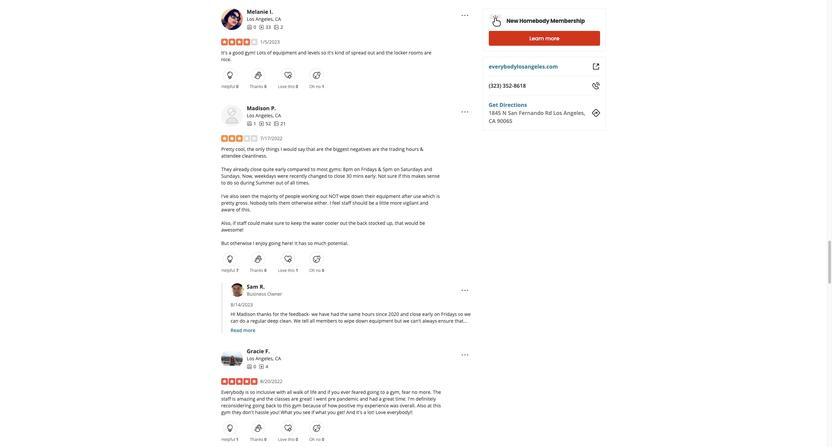 Task type: locate. For each thing, give the bounding box(es) containing it.
mins
[[353, 173, 364, 179]]

16 photos v2 image for madison p.
[[274, 121, 279, 126]]

0 horizontal spatial back
[[266, 402, 276, 409]]

hassle
[[255, 409, 269, 416]]

down down the same
[[356, 318, 368, 324]]

1 vertical spatial early
[[422, 311, 433, 317]]

close down gyms:
[[334, 173, 345, 179]]

love up madison p. los angeles, ca
[[278, 84, 287, 89]]

close inside the 8/14/2023 hi madison thanks for the feedback- we have had the same hours since 2020 and close early on fridays so we can do a regular deep clean. we tell all members to wipe down equipment but we can't always ensure that they do which is why we provide the spray and towel to make sure anyone can wipe down equipment as they need. thanks!
[[410, 311, 421, 317]]

1 vertical spatial staff
[[237, 220, 247, 226]]

thanks
[[250, 84, 263, 89], [250, 268, 263, 273], [250, 437, 263, 442]]

on up mins
[[354, 166, 360, 173]]

2 love this 0 from the top
[[278, 437, 298, 442]]

wipe
[[340, 193, 350, 199], [344, 318, 354, 324], [404, 324, 414, 331]]

0 vertical spatial sure
[[387, 173, 397, 179]]

2 vertical spatial menu image
[[461, 351, 469, 359]]

16 review v2 image left 52
[[259, 121, 264, 126]]

friends element
[[247, 24, 256, 31], [247, 120, 256, 127], [247, 363, 256, 370]]

so up the as at the right
[[458, 311, 463, 317]]

oh for melanie i.
[[309, 84, 315, 89]]

0 vertical spatial gym
[[292, 402, 302, 409]]

fridays inside the 8/14/2023 hi madison thanks for the feedback- we have had the same hours since 2020 and close early on fridays so we can do a regular deep clean. we tell all members to wipe down equipment but we can't always ensure that they do which is why we provide the spray and towel to make sure anyone can wipe down equipment as they need. thanks!
[[441, 311, 457, 317]]

sundays.
[[221, 173, 241, 179]]

0 vertical spatial all
[[290, 180, 295, 186]]

thanks 0 for madison
[[250, 268, 267, 273]]

helpful
[[221, 84, 235, 89], [221, 268, 235, 273], [221, 437, 235, 442]]

24 external link v2 image
[[592, 63, 600, 71]]

2 16 friends v2 image from the top
[[247, 364, 252, 369]]

2 helpful from the top
[[221, 268, 235, 273]]

reviews element containing 52
[[259, 120, 271, 127]]

read more
[[231, 327, 255, 334]]

if inside also, if staff could make sure to keep the water cooler out the back stocked up, that would be awesome!
[[233, 220, 236, 226]]

1 vertical spatial reviews element
[[259, 120, 271, 127]]

ca inside madison p. los angeles, ca
[[275, 112, 281, 119]]

angeles, inside madison p. los angeles, ca
[[256, 112, 274, 119]]

thanks 0 for melanie
[[250, 84, 267, 89]]

los inside get directions 1845 n san fernando rd los angeles, ca 90065
[[553, 109, 562, 117]]

majority
[[260, 193, 278, 199]]

close up now,
[[250, 166, 262, 173]]

so up amazing
[[250, 389, 255, 395]]

friends element containing 1
[[247, 120, 256, 127]]

los for melanie i.
[[247, 16, 254, 22]]

2 thanks 0 from the top
[[250, 268, 267, 273]]

out
[[368, 49, 375, 56], [276, 180, 283, 186], [320, 193, 328, 199], [340, 220, 347, 226]]

tell
[[302, 318, 309, 324]]

the inside it's a good gym! lots of equipment and levels so it's kind of spread out and the locker rooms are nice.
[[386, 49, 393, 56]]

los inside "melanie i. los angeles, ca"
[[247, 16, 254, 22]]

2 vertical spatial going
[[253, 402, 265, 409]]

early inside the they already close quite early compared to most gyms: 8pm on fridays & 5pm on saturdays and sundays. now, weekdays were recently changed to close 30 mins early. not sure if this makes sense to do so during summer out of all times.
[[275, 166, 286, 173]]

have
[[319, 311, 330, 317]]

photos element containing 2
[[274, 24, 283, 31]]

33
[[266, 24, 271, 30]]

2 vertical spatial oh
[[309, 437, 315, 442]]

no
[[316, 84, 321, 89], [316, 268, 321, 273], [412, 389, 417, 395], [316, 437, 321, 442]]

n
[[502, 109, 507, 117]]

1 helpful from the top
[[221, 84, 235, 89]]

if inside the they already close quite early compared to most gyms: 8pm on fridays & 5pm on saturdays and sundays. now, weekdays were recently changed to close 30 mins early. not sure if this makes sense to do so during summer out of all times.
[[398, 173, 401, 179]]

love down what
[[278, 437, 287, 442]]

recently
[[289, 173, 307, 179]]

1 vertical spatial thanks 0
[[250, 268, 267, 273]]

16 review v2 image for gracie
[[259, 364, 264, 369]]

2 16 review v2 image from the top
[[259, 364, 264, 369]]

1 oh from the top
[[309, 84, 315, 89]]

3 oh from the top
[[309, 437, 315, 442]]

if
[[398, 173, 401, 179], [233, 220, 236, 226], [327, 389, 330, 395], [312, 409, 314, 416]]

16 friends v2 image for gracie
[[247, 364, 252, 369]]

1 reviews element from the top
[[259, 24, 271, 31]]

angeles, inside get directions 1845 n san fernando rd los angeles, ca 90065
[[564, 109, 585, 117]]

no down 'much'
[[316, 268, 321, 273]]

do inside the they already close quite early compared to most gyms: 8pm on fridays & 5pm on saturdays and sundays. now, weekdays were recently changed to close 30 mins early. not sure if this makes sense to do so during summer out of all times.
[[227, 180, 233, 186]]

ca for melanie i.
[[275, 16, 281, 22]]

of left life
[[304, 389, 309, 395]]

which right use
[[422, 193, 435, 199]]

more right read
[[243, 327, 255, 334]]

overall.
[[400, 402, 416, 409]]

more for read more
[[243, 327, 255, 334]]

which inside the 8/14/2023 hi madison thanks for the feedback- we have had the same hours since 2020 and close early on fridays so we can do a regular deep clean. we tell all members to wipe down equipment but we can't always ensure that they do which is why we provide the spray and towel to make sure anyone can wipe down equipment as they need. thanks!
[[248, 324, 261, 331]]

5 star rating image
[[221, 378, 258, 385]]

0 vertical spatial thanks
[[250, 84, 263, 89]]

madison inside madison p. los angeles, ca
[[247, 105, 270, 112]]

1 horizontal spatial staff
[[237, 220, 247, 226]]

0 vertical spatial it's
[[327, 49, 334, 56]]

1 oh no 0 from the top
[[309, 268, 324, 273]]

0 vertical spatial close
[[250, 166, 262, 173]]

2 vertical spatial all
[[287, 389, 292, 395]]

read more button
[[231, 327, 255, 334]]

8/14/2023 hi madison thanks for the feedback- we have had the same hours since 2020 and close early on fridays so we can do a regular deep clean. we tell all members to wipe down equipment but we can't always ensure that they do which is why we provide the spray and towel to make sure anyone can wipe down equipment as they need. thanks!
[[231, 302, 471, 338]]

sure inside the they already close quite early compared to most gyms: 8pm on fridays & 5pm on saturdays and sundays. now, weekdays were recently changed to close 30 mins early. not sure if this makes sense to do so during summer out of all times.
[[387, 173, 397, 179]]

0 horizontal spatial &
[[378, 166, 381, 173]]

0 horizontal spatial close
[[250, 166, 262, 173]]

0 horizontal spatial staff
[[221, 396, 231, 402]]

to down sundays.
[[221, 180, 226, 186]]

3 thanks from the top
[[250, 437, 263, 442]]

2 horizontal spatial close
[[410, 311, 421, 317]]

oh no 0 for gracie f.
[[309, 437, 324, 442]]

1 horizontal spatial back
[[357, 220, 367, 226]]

friends element for gracie f.
[[247, 363, 256, 370]]

1 love this 0 from the top
[[278, 84, 298, 89]]

0 horizontal spatial which
[[248, 324, 261, 331]]

wipe inside i've also seen the majority of people working out not wipe down their equipment after use which is pretty gross. nobody tells them otherwise either. i feel staff should be a little more vigilant and aware of this.
[[340, 193, 350, 199]]

1 vertical spatial helpful
[[221, 268, 235, 273]]

so down sundays.
[[234, 180, 239, 186]]

ca inside gracie f. los angeles, ca
[[275, 355, 281, 362]]

& up not
[[378, 166, 381, 173]]

new homebody membership
[[507, 17, 585, 25]]

1 vertical spatial sure
[[274, 220, 284, 226]]

going up hassle
[[253, 402, 265, 409]]

(1 reaction) element for helpful 1
[[236, 437, 238, 442]]

0 horizontal spatial fridays
[[361, 166, 377, 173]]

the up 'nobody'
[[252, 193, 259, 199]]

0 vertical spatial 16 photos v2 image
[[274, 25, 279, 30]]

are right rooms
[[424, 49, 431, 56]]

los for madison p.
[[247, 112, 254, 119]]

0 horizontal spatial more
[[243, 327, 255, 334]]

los
[[247, 16, 254, 22], [553, 109, 562, 117], [247, 112, 254, 119], [247, 355, 254, 362]]

angeles, inside gracie f. los angeles, ca
[[256, 355, 274, 362]]

more right little
[[390, 200, 402, 206]]

reviews element
[[259, 24, 271, 31], [259, 120, 271, 127], [259, 363, 268, 370]]

more inside dropdown button
[[243, 327, 255, 334]]

1 vertical spatial be
[[420, 220, 425, 226]]

los inside madison p. los angeles, ca
[[247, 112, 254, 119]]

be down use
[[420, 220, 425, 226]]

good
[[233, 49, 244, 56]]

16 friends v2 image
[[247, 121, 252, 126], [247, 364, 252, 369]]

helpful for gracie f.
[[221, 437, 235, 442]]

2 friends element from the top
[[247, 120, 256, 127]]

1 16 review v2 image from the top
[[259, 121, 264, 126]]

2 vertical spatial wipe
[[404, 324, 414, 331]]

this
[[288, 84, 295, 89], [402, 173, 410, 179], [288, 268, 295, 273], [283, 402, 291, 409], [433, 402, 441, 409], [288, 437, 295, 442]]

are inside it's a good gym! lots of equipment and levels so it's kind of spread out and the locker rooms are nice.
[[424, 49, 431, 56]]

1 vertical spatial more
[[390, 200, 402, 206]]

1 vertical spatial hours
[[362, 311, 375, 317]]

the left the "locker"
[[386, 49, 393, 56]]

1 vertical spatial oh
[[309, 268, 315, 273]]

the right keep
[[303, 220, 310, 226]]

2 vertical spatial sure
[[366, 324, 376, 331]]

1 friends element from the top
[[247, 24, 256, 31]]

the
[[386, 49, 393, 56], [247, 146, 254, 152], [325, 146, 332, 152], [381, 146, 388, 152], [252, 193, 259, 199], [303, 220, 310, 226], [349, 220, 356, 226], [280, 311, 288, 317], [340, 311, 348, 317], [303, 324, 310, 331], [266, 396, 273, 402]]

otherwise down working
[[291, 200, 313, 206]]

16 friends v2 image up 3 star rating "image"
[[247, 121, 252, 126]]

sure down 5pm
[[387, 173, 397, 179]]

1 horizontal spatial going
[[269, 240, 281, 246]]

thanks 0
[[250, 84, 267, 89], [250, 268, 267, 273], [250, 437, 267, 442]]

ca inside "melanie i. los angeles, ca"
[[275, 16, 281, 22]]

this down saturdays
[[402, 173, 410, 179]]

1 horizontal spatial fridays
[[441, 311, 457, 317]]

0 horizontal spatial that
[[306, 146, 315, 152]]

2 horizontal spatial that
[[455, 318, 464, 324]]

you left the see
[[293, 409, 302, 416]]

of inside the they already close quite early compared to most gyms: 8pm on fridays & 5pm on saturdays and sundays. now, weekdays were recently changed to close 30 mins early. not sure if this makes sense to do so during summer out of all times.
[[284, 180, 289, 186]]

down down can't
[[415, 324, 428, 331]]

3 reviews element from the top
[[259, 363, 268, 370]]

equipment up little
[[376, 193, 400, 199]]

reviews element down "melanie i. los angeles, ca"
[[259, 24, 271, 31]]

it
[[295, 240, 298, 246]]

it's
[[327, 49, 334, 56], [356, 409, 362, 416]]

otherwise
[[291, 200, 313, 206], [230, 240, 252, 246]]

more inside i've also seen the majority of people working out not wipe down their equipment after use which is pretty gross. nobody tells them otherwise either. i feel staff should be a little more vigilant and aware of this.
[[390, 200, 402, 206]]

gym,
[[390, 389, 400, 395]]

2 oh from the top
[[309, 268, 315, 273]]

3 thanks 0 from the top
[[250, 437, 267, 442]]

this up what
[[283, 402, 291, 409]]

(1 reaction) element
[[322, 84, 324, 89], [296, 268, 298, 273], [236, 437, 238, 442]]

gym
[[292, 402, 302, 409], [221, 409, 231, 416]]

a right it's
[[229, 49, 231, 56]]

2 vertical spatial more
[[243, 327, 255, 334]]

0 vertical spatial that
[[306, 146, 315, 152]]

equipment down ensure
[[429, 324, 453, 331]]

now,
[[242, 173, 253, 179]]

out inside it's a good gym! lots of equipment and levels so it's kind of spread out and the locker rooms are nice.
[[368, 49, 375, 56]]

1 horizontal spatial &
[[420, 146, 423, 152]]

ca for gracie f.
[[275, 355, 281, 362]]

2 vertical spatial close
[[410, 311, 421, 317]]

out right spread
[[368, 49, 375, 56]]

1 thanks from the top
[[250, 84, 263, 89]]

is
[[436, 193, 440, 199], [262, 324, 266, 331], [245, 389, 249, 395], [232, 396, 236, 402]]

the inside i've also seen the majority of people working out not wipe down their equipment after use which is pretty gross. nobody tells them otherwise either. i feel staff should be a little more vigilant and aware of this.
[[252, 193, 259, 199]]

if up awesome!
[[233, 220, 236, 226]]

1 vertical spatial 16 review v2 image
[[259, 364, 264, 369]]

1 vertical spatial 16 photos v2 image
[[274, 121, 279, 126]]

you
[[331, 389, 340, 395], [293, 409, 302, 416], [328, 409, 336, 416]]

1 horizontal spatial it's
[[356, 409, 362, 416]]

16 review v2 image
[[259, 121, 264, 126], [259, 364, 264, 369]]

and up sense
[[424, 166, 432, 173]]

they
[[221, 166, 232, 173]]

rd
[[545, 109, 552, 117]]

pandemic
[[337, 396, 359, 402]]

love for f.
[[278, 437, 287, 442]]

staff up awesome!
[[237, 220, 247, 226]]

1 vertical spatial menu image
[[461, 286, 469, 294]]

0 vertical spatial otherwise
[[291, 200, 313, 206]]

gym down great! at the left of the page
[[292, 402, 302, 409]]

are
[[424, 49, 431, 56], [316, 146, 324, 152], [372, 146, 379, 152], [291, 396, 298, 402]]

fridays up the early.
[[361, 166, 377, 173]]

16 review v2 image left 4
[[259, 364, 264, 369]]

1 horizontal spatial be
[[420, 220, 425, 226]]

the left the trading
[[381, 146, 388, 152]]

2 horizontal spatial on
[[434, 311, 440, 317]]

san
[[508, 109, 518, 117]]

is inside i've also seen the majority of people working out not wipe down their equipment after use which is pretty gross. nobody tells them otherwise either. i feel staff should be a little more vigilant and aware of this.
[[436, 193, 440, 199]]

0 vertical spatial thanks 0
[[250, 84, 267, 89]]

oh no 0
[[309, 268, 324, 273], [309, 437, 324, 442]]

0 vertical spatial (1 reaction) element
[[322, 84, 324, 89]]

16 photos v2 image
[[274, 25, 279, 30], [274, 121, 279, 126]]

classes
[[275, 396, 290, 402]]

3 star rating image
[[221, 135, 258, 142]]

love down experience
[[376, 409, 386, 416]]

(0 reactions) element
[[236, 84, 238, 89], [264, 84, 267, 89], [296, 84, 298, 89], [264, 268, 267, 273], [322, 268, 324, 273], [264, 437, 267, 442], [296, 437, 298, 442], [322, 437, 324, 442]]

2 photos element from the top
[[274, 120, 286, 127]]

1 vertical spatial would
[[405, 220, 418, 226]]

1 vertical spatial which
[[248, 324, 261, 331]]

be inside also, if staff could make sure to keep the water cooler out the back stocked up, that would be awesome!
[[420, 220, 425, 226]]

it's left kind
[[327, 49, 334, 56]]

16 friends v2 image down gracie
[[247, 364, 252, 369]]

2 menu image from the top
[[461, 286, 469, 294]]

2 oh no 0 from the top
[[309, 437, 324, 442]]

0 vertical spatial wipe
[[340, 193, 350, 199]]

0 vertical spatial more
[[545, 34, 559, 42]]

1 horizontal spatial make
[[353, 324, 365, 331]]

staff inside everybody is so inclusive with all walk of life and if you ever feared going to a gym, fear no more. the staff is amazing and the classes are great! i went pre pandemic and had a great time. i'm definitely reconsidering going back to this gym because of how positive my experience was overall. also at this gym they don't hassle you! what you see if what you get! and it's a lot! love everybody!!
[[221, 396, 231, 402]]

all
[[290, 180, 295, 186], [310, 318, 315, 324], [287, 389, 292, 395]]

early up always
[[422, 311, 433, 317]]

people
[[285, 193, 300, 199]]

52
[[266, 120, 271, 127]]

thanks 0 down hassle
[[250, 437, 267, 442]]

1 horizontal spatial which
[[422, 193, 435, 199]]

angeles, for f.
[[256, 355, 274, 362]]

1 vertical spatial photos element
[[274, 120, 286, 127]]

0 vertical spatial oh no 0
[[309, 268, 324, 273]]

is down everybody
[[232, 396, 236, 402]]

so right levels
[[321, 49, 326, 56]]

7
[[236, 268, 238, 273]]

would down vigilant
[[405, 220, 418, 226]]

1 menu image from the top
[[461, 11, 469, 19]]

24 phone v2 image
[[592, 82, 600, 90]]

1 16 photos v2 image from the top
[[274, 25, 279, 30]]

going up experience
[[367, 389, 379, 395]]

2 reviews element from the top
[[259, 120, 271, 127]]

oh for gracie f.
[[309, 437, 315, 442]]

1 vertical spatial 16 friends v2 image
[[247, 364, 252, 369]]

awesome!
[[221, 227, 244, 233]]

use
[[413, 193, 421, 199]]

hours left since
[[362, 311, 375, 317]]

3 helpful from the top
[[221, 437, 235, 442]]

16 friends v2 image
[[247, 25, 252, 30]]

it's a good gym! lots of equipment and levels so it's kind of spread out and the locker rooms are nice.
[[221, 49, 431, 63]]

0 vertical spatial back
[[357, 220, 367, 226]]

is down sense
[[436, 193, 440, 199]]

(7 reactions) element
[[236, 268, 238, 273]]

do up read more
[[240, 318, 245, 324]]

0 horizontal spatial otherwise
[[230, 240, 252, 246]]

to up great
[[380, 389, 385, 395]]

love this 1
[[278, 268, 298, 273]]

thanks right helpful 1
[[250, 437, 263, 442]]

1
[[322, 84, 324, 89], [253, 120, 256, 127], [296, 268, 298, 273], [236, 437, 238, 442]]

membership
[[550, 17, 585, 25]]

0 vertical spatial helpful
[[221, 84, 235, 89]]

1 horizontal spatial otherwise
[[291, 200, 313, 206]]

i inside pretty cool, the only things i would say that are the biggest negatives are the trading hours & attendee cleanliness.
[[281, 146, 282, 152]]

8/14/2023
[[231, 302, 253, 308]]

love this 0 down what
[[278, 437, 298, 442]]

already
[[233, 166, 249, 173]]

2 16 photos v2 image from the top
[[274, 121, 279, 126]]

the
[[433, 389, 441, 395]]

most
[[317, 166, 328, 173]]

down up should
[[351, 193, 364, 199]]

2 vertical spatial thanks 0
[[250, 437, 267, 442]]

0 vertical spatial oh
[[309, 84, 315, 89]]

reviews element containing 4
[[259, 363, 268, 370]]

1 thanks 0 from the top
[[250, 84, 267, 89]]

thanks up the sam on the left bottom of the page
[[250, 268, 263, 273]]

1 16 friends v2 image from the top
[[247, 121, 252, 126]]

that right say
[[306, 146, 315, 152]]

and
[[298, 49, 306, 56], [376, 49, 385, 56], [424, 166, 432, 173], [420, 200, 428, 206], [400, 311, 409, 317], [324, 324, 333, 331], [318, 389, 326, 395], [257, 396, 265, 402], [360, 396, 368, 402]]

love inside everybody is so inclusive with all walk of life and if you ever feared going to a gym, fear no more. the staff is amazing and the classes are great! i went pre pandemic and had a great time. i'm definitely reconsidering going back to this gym because of how positive my experience was overall. also at this gym they don't hassle you! what you see if what you get! and it's a lot! love everybody!!
[[376, 409, 386, 416]]

vigilant
[[403, 200, 419, 206]]

0 vertical spatial can
[[231, 318, 238, 324]]

reviews element down madison p. los angeles, ca
[[259, 120, 271, 127]]

had inside the 8/14/2023 hi madison thanks for the feedback- we have had the same hours since 2020 and close early on fridays so we can do a regular deep clean. we tell all members to wipe down equipment but we can't always ensure that they do which is why we provide the spray and towel to make sure anyone can wipe down equipment as they need. thanks!
[[331, 311, 339, 317]]

2 vertical spatial reviews element
[[259, 363, 268, 370]]

the left the same
[[340, 311, 348, 317]]

1 vertical spatial fridays
[[441, 311, 457, 317]]

going
[[269, 240, 281, 246], [367, 389, 379, 395], [253, 402, 265, 409]]

oh for madison p.
[[309, 268, 315, 273]]

0 vertical spatial be
[[369, 200, 374, 206]]

thanks!
[[244, 331, 261, 338]]

gym down reconsidering
[[221, 409, 231, 416]]

1 vertical spatial that
[[395, 220, 404, 226]]

but
[[221, 240, 229, 246]]

make right could at left
[[261, 220, 273, 226]]

wipe down the same
[[344, 318, 354, 324]]

3 menu image from the top
[[461, 351, 469, 359]]

all inside everybody is so inclusive with all walk of life and if you ever feared going to a gym, fear no more. the staff is amazing and the classes are great! i went pre pandemic and had a great time. i'm definitely reconsidering going back to this gym because of how positive my experience was overall. also at this gym they don't hassle you! what you see if what you get! and it's a lot! love everybody!!
[[287, 389, 292, 395]]

so inside the they already close quite early compared to most gyms: 8pm on fridays & 5pm on saturdays and sundays. now, weekdays were recently changed to close 30 mins early. not sure if this makes sense to do so during summer out of all times.
[[234, 180, 239, 186]]

3 friends element from the top
[[247, 363, 256, 370]]

2 vertical spatial helpful
[[221, 437, 235, 442]]

little
[[379, 200, 389, 206]]

was
[[390, 402, 399, 409]]

back up you!
[[266, 402, 276, 409]]

0 vertical spatial going
[[269, 240, 281, 246]]

directions
[[500, 101, 527, 109]]

going left here!
[[269, 240, 281, 246]]

0 horizontal spatial be
[[369, 200, 374, 206]]

i down life
[[313, 396, 315, 402]]

had right "have"
[[331, 311, 339, 317]]

my
[[357, 402, 363, 409]]

2 horizontal spatial sure
[[387, 173, 397, 179]]

a inside i've also seen the majority of people working out not wipe down their equipment after use which is pretty gross. nobody tells them otherwise either. i feel staff should be a little more vigilant and aware of this.
[[375, 200, 378, 206]]

back inside also, if staff could make sure to keep the water cooler out the back stocked up, that would be awesome!
[[357, 220, 367, 226]]

all down recently
[[290, 180, 295, 186]]

photo of melanie i. image
[[221, 8, 243, 30]]

make down the same
[[353, 324, 365, 331]]

0 vertical spatial &
[[420, 146, 423, 152]]

1 photos element from the top
[[274, 24, 283, 31]]

1 vertical spatial all
[[310, 318, 315, 324]]

friends element left 16 review v2 icon
[[247, 24, 256, 31]]

attendee
[[221, 153, 241, 159]]

angeles,
[[256, 16, 274, 22], [564, 109, 585, 117], [256, 112, 274, 119], [256, 355, 274, 362]]

on
[[354, 166, 360, 173], [394, 166, 400, 173], [434, 311, 440, 317]]

menu image
[[461, 11, 469, 19], [461, 286, 469, 294], [461, 351, 469, 359]]

also, if staff could make sure to keep the water cooler out the back stocked up, that would be awesome!
[[221, 220, 425, 233]]

do up need.
[[241, 324, 247, 331]]

all inside the 8/14/2023 hi madison thanks for the feedback- we have had the same hours since 2020 and close early on fridays so we can do a regular deep clean. we tell all members to wipe down equipment but we can't always ensure that they do which is why we provide the spray and towel to make sure anyone can wipe down equipment as they need. thanks!
[[310, 318, 315, 324]]

equipment down since
[[369, 318, 393, 324]]

2 vertical spatial staff
[[221, 396, 231, 402]]

are right say
[[316, 146, 324, 152]]

los inside gracie f. los angeles, ca
[[247, 355, 254, 362]]

on up always
[[434, 311, 440, 317]]

photos element
[[274, 24, 283, 31], [274, 120, 286, 127]]

do down sundays.
[[227, 180, 233, 186]]

0 horizontal spatial (1 reaction) element
[[236, 437, 238, 442]]

friends element for madison p.
[[247, 120, 256, 127]]

0 vertical spatial had
[[331, 311, 339, 317]]

1 horizontal spatial that
[[395, 220, 404, 226]]

love this 0 left oh no 1
[[278, 84, 298, 89]]

0 horizontal spatial it's
[[327, 49, 334, 56]]

1 horizontal spatial early
[[422, 311, 433, 317]]

to up changed on the top left
[[311, 166, 315, 173]]

so inside everybody is so inclusive with all walk of life and if you ever feared going to a gym, fear no more. the staff is amazing and the classes are great! i went pre pandemic and had a great time. i'm definitely reconsidering going back to this gym because of how positive my experience was overall. also at this gym they don't hassle you! what you see if what you get! and it's a lot! love everybody!!
[[250, 389, 255, 395]]

more for learn more
[[545, 34, 559, 42]]

fernando
[[519, 109, 544, 117]]

reviews element down gracie f. los angeles, ca
[[259, 363, 268, 370]]

0 horizontal spatial on
[[354, 166, 360, 173]]

los for gracie f.
[[247, 355, 254, 362]]

fridays up ensure
[[441, 311, 457, 317]]

0 vertical spatial make
[[261, 220, 273, 226]]

can
[[231, 318, 238, 324], [395, 324, 402, 331]]

it's down my
[[356, 409, 362, 416]]

0 vertical spatial early
[[275, 166, 286, 173]]

regular
[[250, 318, 266, 324]]

thanks for gracie
[[250, 437, 263, 442]]

sure inside the 8/14/2023 hi madison thanks for the feedback- we have had the same hours since 2020 and close early on fridays so we can do a regular deep clean. we tell all members to wipe down equipment but we can't always ensure that they do which is why we provide the spray and towel to make sure anyone can wipe down equipment as they need. thanks!
[[366, 324, 376, 331]]

inclusive
[[256, 389, 275, 395]]

2 thanks from the top
[[250, 268, 263, 273]]

which up thanks!
[[248, 324, 261, 331]]

close
[[250, 166, 262, 173], [334, 173, 345, 179], [410, 311, 421, 317]]

positive
[[338, 402, 355, 409]]

went
[[316, 396, 327, 402]]

angeles, inside "melanie i. los angeles, ca"
[[256, 16, 274, 22]]

0 horizontal spatial early
[[275, 166, 286, 173]]

do
[[227, 180, 233, 186], [240, 318, 245, 324], [241, 324, 247, 331]]

1 vertical spatial friends element
[[247, 120, 256, 127]]

i
[[281, 146, 282, 152], [330, 200, 331, 206], [253, 240, 254, 246], [313, 396, 315, 402]]

1 vertical spatial &
[[378, 166, 381, 173]]

1 vertical spatial gym
[[221, 409, 231, 416]]

0 vertical spatial which
[[422, 193, 435, 199]]

photos element containing 21
[[274, 120, 286, 127]]

0 horizontal spatial sure
[[274, 220, 284, 226]]

reviews element containing 33
[[259, 24, 271, 31]]

everybody!!
[[387, 409, 413, 416]]

2 vertical spatial (1 reaction) element
[[236, 437, 238, 442]]

tells
[[268, 200, 277, 206]]

madison p. link
[[247, 105, 276, 112]]

they down reconsidering
[[232, 409, 241, 416]]



Task type: describe. For each thing, give the bounding box(es) containing it.
photo of madison p. image
[[221, 105, 243, 126]]

16 review v2 image for madison
[[259, 121, 264, 126]]

of right lots
[[267, 49, 272, 56]]

photos element for melanie i.
[[274, 24, 283, 31]]

business
[[247, 291, 266, 297]]

this down what
[[288, 437, 295, 442]]

a up experience
[[379, 396, 382, 402]]

aware
[[221, 206, 235, 213]]

if up pre
[[327, 389, 330, 395]]

fridays inside the they already close quite early compared to most gyms: 8pm on fridays & 5pm on saturdays and sundays. now, weekdays were recently changed to close 30 mins early. not sure if this makes sense to do so during summer out of all times.
[[361, 166, 377, 173]]

a inside the 8/14/2023 hi madison thanks for the feedback- we have had the same hours since 2020 and close early on fridays so we can do a regular deep clean. we tell all members to wipe down equipment but we can't always ensure that they do which is why we provide the spray and towel to make sure anyone can wipe down equipment as they need. thanks!
[[247, 318, 249, 324]]

angeles, for p.
[[256, 112, 274, 119]]

no for i.
[[316, 84, 321, 89]]

0 horizontal spatial can
[[231, 318, 238, 324]]

for
[[273, 311, 279, 317]]

no for f.
[[316, 437, 321, 442]]

melanie i. link
[[247, 8, 273, 16]]

not
[[378, 173, 386, 179]]

thanks for melanie
[[250, 84, 263, 89]]

90065
[[497, 117, 512, 125]]

1 vertical spatial wipe
[[344, 318, 354, 324]]

otherwise inside i've also seen the majority of people working out not wipe down their equipment after use which is pretty gross. nobody tells them otherwise either. i feel staff should be a little more vigilant and aware of this.
[[291, 200, 313, 206]]

homebody
[[519, 17, 549, 25]]

be inside i've also seen the majority of people working out not wipe down their equipment after use which is pretty gross. nobody tells them otherwise either. i feel staff should be a little more vigilant and aware of this.
[[369, 200, 374, 206]]

oh no 0 for madison p.
[[309, 268, 324, 273]]

cooler
[[325, 220, 339, 226]]

reviews element for melanie
[[259, 24, 271, 31]]

say
[[298, 146, 305, 152]]

that inside pretty cool, the only things i would say that are the biggest negatives are the trading hours & attendee cleanliness.
[[306, 146, 315, 152]]

sure inside also, if staff could make sure to keep the water cooler out the back stocked up, that would be awesome!
[[274, 220, 284, 226]]

madison p. los angeles, ca
[[247, 105, 281, 119]]

levels
[[308, 49, 320, 56]]

24 directions v2 image
[[592, 109, 600, 117]]

to down gyms:
[[328, 173, 333, 179]]

menu image
[[461, 108, 469, 116]]

always
[[422, 318, 437, 324]]

reviews element for gracie
[[259, 363, 268, 370]]

helpful 7
[[221, 268, 238, 273]]

this.
[[242, 206, 251, 213]]

nice.
[[221, 56, 231, 63]]

1 vertical spatial can
[[395, 324, 402, 331]]

sam r. business owner
[[247, 283, 282, 297]]

i inside everybody is so inclusive with all walk of life and if you ever feared going to a gym, fear no more. the staff is amazing and the classes are great! i went pre pandemic and had a great time. i'm definitely reconsidering going back to this gym because of how positive my experience was overall. also at this gym they don't hassle you! what you see if what you get! and it's a lot! love everybody!!
[[313, 396, 315, 402]]

is up amazing
[[245, 389, 249, 395]]

negatives
[[350, 146, 371, 152]]

are right negatives
[[372, 146, 379, 152]]

make inside also, if staff could make sure to keep the water cooler out the back stocked up, that would be awesome!
[[261, 220, 273, 226]]

saturdays
[[401, 166, 423, 173]]

love for p.
[[278, 268, 287, 273]]

get
[[489, 101, 498, 109]]

(1 reaction) element for oh no 1
[[322, 84, 324, 89]]

and left the "locker"
[[376, 49, 385, 56]]

no for p.
[[316, 268, 321, 273]]

gyms:
[[329, 166, 342, 173]]

and inside the they already close quite early compared to most gyms: 8pm on fridays & 5pm on saturdays and sundays. now, weekdays were recently changed to close 30 mins early. not sure if this makes sense to do so during summer out of all times.
[[424, 166, 432, 173]]

love for i.
[[278, 84, 287, 89]]

they inside everybody is so inclusive with all walk of life and if you ever feared going to a gym, fear no more. the staff is amazing and the classes are great! i went pre pandemic and had a great time. i'm definitely reconsidering going back to this gym because of how positive my experience was overall. also at this gym they don't hassle you! what you see if what you get! and it's a lot! love everybody!!
[[232, 409, 241, 416]]

and down inclusive
[[257, 396, 265, 402]]

would inside pretty cool, the only things i would say that are the biggest negatives are the trading hours & attendee cleanliness.
[[283, 146, 297, 152]]

weekdays
[[255, 173, 276, 179]]

1 horizontal spatial on
[[394, 166, 400, 173]]

to down the classes
[[277, 402, 282, 409]]

get directions 1845 n san fernando rd los angeles, ca 90065
[[489, 101, 585, 125]]

out inside i've also seen the majority of people working out not wipe down their equipment after use which is pretty gross. nobody tells them otherwise either. i feel staff should be a little more vigilant and aware of this.
[[320, 193, 328, 199]]

their
[[365, 193, 375, 199]]

melanie i. los angeles, ca
[[247, 8, 281, 22]]

new
[[507, 17, 518, 25]]

which inside i've also seen the majority of people working out not wipe down their equipment after use which is pretty gross. nobody tells them otherwise either. i feel staff should be a little more vigilant and aware of this.
[[422, 193, 435, 199]]

the inside everybody is so inclusive with all walk of life and if you ever feared going to a gym, fear no more. the staff is amazing and the classes are great! i went pre pandemic and had a great time. i'm definitely reconsidering going back to this gym because of how positive my experience was overall. also at this gym they don't hassle you! what you see if what you get! and it's a lot! love everybody!!
[[266, 396, 273, 402]]

helpful for madison p.
[[221, 268, 235, 273]]

down inside i've also seen the majority of people working out not wipe down their equipment after use which is pretty gross. nobody tells them otherwise either. i feel staff should be a little more vigilant and aware of this.
[[351, 193, 364, 199]]

this down here!
[[288, 268, 295, 273]]

this right at
[[433, 402, 441, 409]]

everybodylosangeles.com
[[489, 63, 558, 70]]

this left oh no 1
[[288, 84, 295, 89]]

2 vertical spatial do
[[241, 324, 247, 331]]

anyone
[[377, 324, 393, 331]]

photo of sam r. image
[[231, 283, 244, 297]]

more.
[[419, 389, 432, 395]]

i left enjoy
[[253, 240, 254, 246]]

menu image for gracie f.
[[461, 351, 469, 359]]

spray
[[311, 324, 323, 331]]

a up great
[[386, 389, 389, 395]]

the left biggest
[[325, 146, 332, 152]]

thanks 0 for gracie
[[250, 437, 267, 442]]

with
[[276, 389, 286, 395]]

sam
[[247, 283, 258, 291]]

a inside it's a good gym! lots of equipment and levels so it's kind of spread out and the locker rooms are nice.
[[229, 49, 231, 56]]

you down how
[[328, 409, 336, 416]]

times.
[[296, 180, 310, 186]]

early inside the 8/14/2023 hi madison thanks for the feedback- we have had the same hours since 2020 and close early on fridays so we can do a regular deep clean. we tell all members to wipe down equipment but we can't always ensure that they do which is why we provide the spray and towel to make sure anyone can wipe down equipment as they need. thanks!
[[422, 311, 433, 317]]

locker
[[394, 49, 408, 56]]

(323)
[[489, 82, 501, 89]]

feedback-
[[289, 311, 310, 317]]

menu image for melanie i.
[[461, 11, 469, 19]]

16 friends v2 image for madison
[[247, 121, 252, 126]]

8/20/2022
[[260, 378, 283, 385]]

this inside the they already close quite early compared to most gyms: 8pm on fridays & 5pm on saturdays and sundays. now, weekdays were recently changed to close 30 mins early. not sure if this makes sense to do so during summer out of all times.
[[402, 173, 410, 179]]

1 vertical spatial otherwise
[[230, 240, 252, 246]]

had inside everybody is so inclusive with all walk of life and if you ever feared going to a gym, fear no more. the staff is amazing and the classes are great! i went pre pandemic and had a great time. i'm definitely reconsidering going back to this gym because of how positive my experience was overall. also at this gym they don't hassle you! what you see if what you get! and it's a lot! love everybody!!
[[369, 396, 378, 402]]

kind
[[335, 49, 344, 56]]

1 vertical spatial do
[[240, 318, 245, 324]]

to right towel
[[347, 324, 352, 331]]

photos element for madison p.
[[274, 120, 286, 127]]

i've
[[221, 193, 229, 199]]

it's inside everybody is so inclusive with all walk of life and if you ever feared going to a gym, fear no more. the staff is amazing and the classes are great! i went pre pandemic and had a great time. i'm definitely reconsidering going back to this gym because of how positive my experience was overall. also at this gym they don't hassle you! what you see if what you get! and it's a lot! love everybody!!
[[356, 409, 362, 416]]

would inside also, if staff could make sure to keep the water cooler out the back stocked up, that would be awesome!
[[405, 220, 418, 226]]

nobody
[[250, 200, 267, 206]]

1 vertical spatial down
[[356, 318, 368, 324]]

1 vertical spatial going
[[367, 389, 379, 395]]

what
[[281, 409, 292, 416]]

life
[[310, 389, 317, 395]]

time.
[[395, 396, 407, 402]]

and left levels
[[298, 49, 306, 56]]

make inside the 8/14/2023 hi madison thanks for the feedback- we have had the same hours since 2020 and close early on fridays so we can do a regular deep clean. we tell all members to wipe down equipment but we can't always ensure that they do which is why we provide the spray and towel to make sure anyone can wipe down equipment as they need. thanks!
[[353, 324, 365, 331]]

so right has on the bottom left of page
[[308, 240, 313, 246]]

hours inside the 8/14/2023 hi madison thanks for the feedback- we have had the same hours since 2020 and close early on fridays so we can do a regular deep clean. we tell all members to wipe down equipment but we can't always ensure that they do which is why we provide the spray and towel to make sure anyone can wipe down equipment as they need. thanks!
[[362, 311, 375, 317]]

photo of gracie f. image
[[221, 348, 243, 370]]

that inside also, if staff could make sure to keep the water cooler out the back stocked up, that would be awesome!
[[395, 220, 404, 226]]

the up cleanliness.
[[247, 146, 254, 152]]

all inside the they already close quite early compared to most gyms: 8pm on fridays & 5pm on saturdays and sundays. now, weekdays were recently changed to close 30 mins early. not sure if this makes sense to do so during summer out of all times.
[[290, 180, 295, 186]]

& inside the they already close quite early compared to most gyms: 8pm on fridays & 5pm on saturdays and sundays. now, weekdays were recently changed to close 30 mins early. not sure if this makes sense to do so during summer out of all times.
[[378, 166, 381, 173]]

they up need.
[[231, 324, 240, 331]]

of down the went
[[322, 402, 327, 409]]

but otherwise i enjoy going here! it has so much potential.
[[221, 240, 348, 246]]

provide
[[285, 324, 302, 331]]

so inside it's a good gym! lots of equipment and levels so it's kind of spread out and the locker rooms are nice.
[[321, 49, 326, 56]]

because
[[303, 402, 321, 409]]

read
[[231, 327, 242, 334]]

the down tell
[[303, 324, 310, 331]]

biggest
[[333, 146, 349, 152]]

of up them
[[279, 193, 284, 199]]

is inside the 8/14/2023 hi madison thanks for the feedback- we have had the same hours since 2020 and close early on fridays so we can do a regular deep clean. we tell all members to wipe down equipment but we can't always ensure that they do which is why we provide the spray and towel to make sure anyone can wipe down equipment as they need. thanks!
[[262, 324, 266, 331]]

makes
[[411, 173, 426, 179]]

the right cooler
[[349, 220, 356, 226]]

r.
[[260, 283, 265, 291]]

equipment inside it's a good gym! lots of equipment and levels so it's kind of spread out and the locker rooms are nice.
[[273, 49, 297, 56]]

everybodylosangeles.com link
[[489, 63, 558, 70]]

clean.
[[280, 318, 292, 324]]

to inside also, if staff could make sure to keep the water cooler out the back stocked up, that would be awesome!
[[285, 220, 290, 226]]

on inside the 8/14/2023 hi madison thanks for the feedback- we have had the same hours since 2020 and close early on fridays so we can do a regular deep clean. we tell all members to wipe down equipment but we can't always ensure that they do which is why we provide the spray and towel to make sure anyone can wipe down equipment as they need. thanks!
[[434, 311, 440, 317]]

thanks for madison
[[250, 268, 263, 273]]

and inside i've also seen the majority of people working out not wipe down their equipment after use which is pretty gross. nobody tells them otherwise either. i feel staff should be a little more vigilant and aware of this.
[[420, 200, 428, 206]]

2 vertical spatial down
[[415, 324, 428, 331]]

love this 0 for melanie i.
[[278, 84, 298, 89]]

enjoy
[[255, 240, 267, 246]]

that inside the 8/14/2023 hi madison thanks for the feedback- we have had the same hours since 2020 and close early on fridays so we can do a regular deep clean. we tell all members to wipe down equipment but we can't always ensure that they do which is why we provide the spray and towel to make sure anyone can wipe down equipment as they need. thanks!
[[455, 318, 464, 324]]

out inside also, if staff could make sure to keep the water cooler out the back stocked up, that would be awesome!
[[340, 220, 347, 226]]

no inside everybody is so inclusive with all walk of life and if you ever feared going to a gym, fear no more. the staff is amazing and the classes are great! i went pre pandemic and had a great time. i'm definitely reconsidering going back to this gym because of how positive my experience was overall. also at this gym they don't hassle you! what you see if what you get! and it's a lot! love everybody!!
[[412, 389, 417, 395]]

it's inside it's a good gym! lots of equipment and levels so it's kind of spread out and the locker rooms are nice.
[[327, 49, 334, 56]]

why
[[267, 324, 276, 331]]

angeles, for i.
[[256, 16, 274, 22]]

4
[[266, 363, 268, 370]]

staff inside i've also seen the majority of people working out not wipe down their equipment after use which is pretty gross. nobody tells them otherwise either. i feel staff should be a little more vigilant and aware of this.
[[342, 200, 351, 206]]

definitely
[[416, 396, 436, 402]]

sense
[[427, 173, 440, 179]]

you!
[[270, 409, 280, 416]]

it's
[[221, 49, 227, 56]]

after
[[402, 193, 412, 199]]

helpful for melanie i.
[[221, 84, 235, 89]]

working
[[301, 193, 319, 199]]

feel
[[332, 200, 340, 206]]

and up but
[[400, 311, 409, 317]]

also
[[230, 193, 239, 199]]

8618
[[514, 82, 526, 89]]

are inside everybody is so inclusive with all walk of life and if you ever feared going to a gym, fear no more. the staff is amazing and the classes are great! i went pre pandemic and had a great time. i'm definitely reconsidering going back to this gym because of how positive my experience was overall. also at this gym they don't hassle you! what you see if what you get! and it's a lot! love everybody!!
[[291, 396, 298, 402]]

walk
[[293, 389, 303, 395]]

pretty cool, the only things i would say that are the biggest negatives are the trading hours & attendee cleanliness.
[[221, 146, 423, 159]]

back inside everybody is so inclusive with all walk of life and if you ever feared going to a gym, fear no more. the staff is amazing and the classes are great! i went pre pandemic and had a great time. i'm definitely reconsidering going back to this gym because of how positive my experience was overall. also at this gym they don't hassle you! what you see if what you get! and it's a lot! love everybody!!
[[266, 402, 276, 409]]

reviews element for madison
[[259, 120, 271, 127]]

at
[[427, 402, 432, 409]]

the up clean.
[[280, 311, 288, 317]]

& inside pretty cool, the only things i would say that are the biggest negatives are the trading hours & attendee cleanliness.
[[420, 146, 423, 152]]

out inside the they already close quite early compared to most gyms: 8pm on fridays & 5pm on saturdays and sundays. now, weekdays were recently changed to close 30 mins early. not sure if this makes sense to do so during summer out of all times.
[[276, 180, 283, 186]]

to up towel
[[338, 318, 343, 324]]

16 photos v2 image for melanie i.
[[274, 25, 279, 30]]

hours inside pretty cool, the only things i would say that are the biggest negatives are the trading hours & attendee cleanliness.
[[406, 146, 419, 152]]

1 horizontal spatial gym
[[292, 402, 302, 409]]

equipment inside i've also seen the majority of people working out not wipe down their equipment after use which is pretty gross. nobody tells them otherwise either. i feel staff should be a little more vigilant and aware of this.
[[376, 193, 400, 199]]

ca for madison p.
[[275, 112, 281, 119]]

much
[[314, 240, 326, 246]]

learn
[[529, 34, 544, 42]]

of down the gross. on the left of page
[[236, 206, 240, 213]]

friends element for melanie i.
[[247, 24, 256, 31]]

if right the see
[[312, 409, 314, 416]]

you up pre
[[331, 389, 340, 395]]

p.
[[271, 105, 276, 112]]

so inside the 8/14/2023 hi madison thanks for the feedback- we have had the same hours since 2020 and close early on fridays so we can do a regular deep clean. we tell all members to wipe down equipment but we can't always ensure that they do which is why we provide the spray and towel to make sure anyone can wipe down equipment as they need. thanks!
[[458, 311, 463, 317]]

a left the lot!
[[364, 409, 366, 416]]

love this 0 for gracie f.
[[278, 437, 298, 442]]

2020
[[388, 311, 399, 317]]

could
[[248, 220, 260, 226]]

everybody is so inclusive with all walk of life and if you ever feared going to a gym, fear no more. the staff is amazing and the classes are great! i went pre pandemic and had a great time. i'm definitely reconsidering going back to this gym because of how positive my experience was overall. also at this gym they don't hassle you! what you see if what you get! and it's a lot! love everybody!!
[[221, 389, 441, 416]]

and down the members
[[324, 324, 333, 331]]

f.
[[265, 348, 270, 355]]

staff inside also, if staff could make sure to keep the water cooler out the back stocked up, that would be awesome!
[[237, 220, 247, 226]]

(1 reaction) element for love this 1
[[296, 268, 298, 273]]

see
[[303, 409, 310, 416]]

potential.
[[328, 240, 348, 246]]

they right the as at the right
[[460, 324, 470, 331]]

owner
[[267, 291, 282, 297]]

things
[[266, 146, 279, 152]]

4 star rating image
[[221, 39, 258, 45]]

can't
[[411, 318, 421, 324]]

up,
[[387, 220, 394, 226]]

either.
[[314, 200, 329, 206]]

lot!
[[367, 409, 374, 416]]

and up the went
[[318, 389, 326, 395]]

towel
[[334, 324, 346, 331]]

compared
[[287, 166, 310, 173]]

and up my
[[360, 396, 368, 402]]

madison inside the 8/14/2023 hi madison thanks for the feedback- we have had the same hours since 2020 and close early on fridays so we can do a regular deep clean. we tell all members to wipe down equipment but we can't always ensure that they do which is why we provide the spray and towel to make sure anyone can wipe down equipment as they need. thanks!
[[237, 311, 256, 317]]

0 horizontal spatial going
[[253, 402, 265, 409]]

1 vertical spatial close
[[334, 173, 345, 179]]

ca inside get directions 1845 n san fernando rd los angeles, ca 90065
[[489, 117, 496, 125]]

of right kind
[[346, 49, 350, 56]]

same
[[349, 311, 361, 317]]

16 review v2 image
[[259, 25, 264, 30]]

deep
[[267, 318, 278, 324]]

i inside i've also seen the majority of people working out not wipe down their equipment after use which is pretty gross. nobody tells them otherwise either. i feel staff should be a little more vigilant and aware of this.
[[330, 200, 331, 206]]



Task type: vqa. For each thing, say whether or not it's contained in the screenshot.
Oh for Melanie I.
yes



